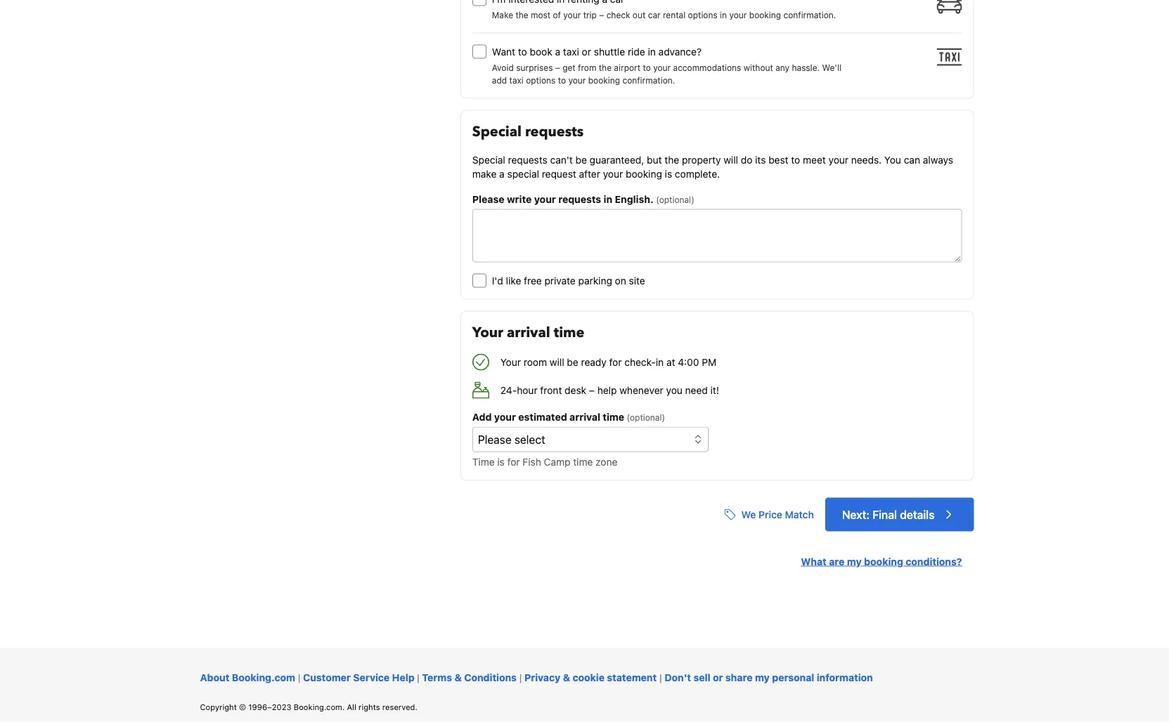 Task type: locate. For each thing, give the bounding box(es) containing it.
– right trip
[[599, 10, 604, 20]]

special inside special requests can't be guaranteed, but the property will do its best to meet your needs. you can always make a special request after your booking is complete.
[[472, 154, 505, 166]]

–
[[599, 10, 604, 20], [555, 63, 560, 73], [589, 385, 595, 396]]

taxi right add
[[509, 76, 524, 86]]

1 & from the left
[[455, 672, 462, 684]]

in
[[720, 10, 727, 20], [648, 46, 656, 57], [604, 193, 613, 205], [656, 357, 664, 368]]

reserved.
[[382, 703, 418, 713]]

to down ride
[[643, 63, 651, 73]]

0 vertical spatial arrival
[[507, 323, 550, 343]]

don't
[[665, 672, 691, 684]]

parking
[[578, 275, 612, 287]]

will right the "room"
[[550, 357, 564, 368]]

special
[[507, 168, 539, 180]]

fish
[[523, 456, 541, 468]]

0 vertical spatial is
[[665, 168, 672, 180]]

out
[[633, 10, 646, 20]]

write
[[507, 193, 532, 205]]

add
[[472, 411, 492, 423]]

next: final details
[[842, 508, 935, 522]]

in right rental
[[720, 10, 727, 20]]

0 horizontal spatial or
[[582, 46, 591, 57]]

– left help
[[589, 385, 595, 396]]

0 horizontal spatial arrival
[[507, 323, 550, 343]]

arrival down desk
[[570, 411, 600, 423]]

0 vertical spatial confirmation.
[[784, 10, 836, 20]]

booking
[[749, 10, 781, 20], [588, 76, 620, 86], [626, 168, 662, 180], [864, 556, 903, 568]]

1 horizontal spatial confirmation.
[[784, 10, 836, 20]]

any
[[776, 63, 790, 73]]

1 horizontal spatial will
[[724, 154, 738, 166]]

0 vertical spatial will
[[724, 154, 738, 166]]

1 horizontal spatial options
[[688, 10, 718, 20]]

airport
[[614, 63, 641, 73]]

your right 'meet'
[[829, 154, 849, 166]]

0 vertical spatial or
[[582, 46, 591, 57]]

or
[[582, 46, 591, 57], [713, 672, 723, 684]]

1 vertical spatial options
[[526, 76, 556, 86]]

a
[[555, 46, 560, 57], [499, 168, 505, 180]]

2 special from the top
[[472, 154, 505, 166]]

to right best
[[791, 154, 800, 166]]

be for guaranteed,
[[576, 154, 587, 166]]

options inside avoid surprises – get from the airport to your accommodations without any hassle. we'll add taxi options to your booking confirmation.
[[526, 76, 556, 86]]

without
[[744, 63, 773, 73]]

of
[[553, 10, 561, 20]]

1 horizontal spatial is
[[665, 168, 672, 180]]

taxi inside avoid surprises – get from the airport to your accommodations without any hassle. we'll add taxi options to your booking confirmation.
[[509, 76, 524, 86]]

the left most
[[516, 10, 529, 20]]

we price match button
[[719, 502, 820, 528]]

0 vertical spatial my
[[847, 556, 862, 568]]

special requests can't be guaranteed, but the property will do its best to meet your needs. you can always make a special request after your booking is complete.
[[472, 154, 953, 180]]

booking down but on the right of the page
[[626, 168, 662, 180]]

english.
[[615, 193, 654, 205]]

your right of
[[563, 10, 581, 20]]

0 horizontal spatial the
[[516, 10, 529, 20]]

is left complete.
[[665, 168, 672, 180]]

1 vertical spatial –
[[555, 63, 560, 73]]

time up the 'ready'
[[554, 323, 585, 343]]

confirmation. down airport
[[623, 76, 675, 86]]

confirmation. up hassle.
[[784, 10, 836, 20]]

or right sell
[[713, 672, 723, 684]]

be inside special requests can't be guaranteed, but the property will do its best to meet your needs. you can always make a special request after your booking is complete.
[[576, 154, 587, 166]]

special for special requests
[[472, 122, 522, 141]]

to down get
[[558, 76, 566, 86]]

share
[[726, 672, 753, 684]]

camp
[[544, 456, 571, 468]]

ride
[[628, 46, 645, 57]]

don't sell or share my personal information link
[[665, 672, 873, 684]]

your down get
[[568, 76, 586, 86]]

to
[[518, 46, 527, 57], [643, 63, 651, 73], [558, 76, 566, 86], [791, 154, 800, 166]]

special for special requests can't be guaranteed, but the property will do its best to meet your needs. you can always make a special request after your booking is complete.
[[472, 154, 505, 166]]

1 vertical spatial a
[[499, 168, 505, 180]]

0 horizontal spatial is
[[497, 456, 505, 468]]

confirmation.
[[784, 10, 836, 20], [623, 76, 675, 86]]

be left the 'ready'
[[567, 357, 578, 368]]

(optional) down complete.
[[656, 195, 694, 205]]

taxi up get
[[563, 46, 579, 57]]

requests inside special requests can't be guaranteed, but the property will do its best to meet your needs. you can always make a special request after your booking is complete.
[[508, 154, 548, 166]]

requests down after
[[558, 193, 601, 205]]

1 horizontal spatial the
[[599, 63, 612, 73]]

requests up can't
[[525, 122, 584, 141]]

for right the 'ready'
[[609, 357, 622, 368]]

0 horizontal spatial –
[[555, 63, 560, 73]]

(optional)
[[656, 195, 694, 205], [627, 413, 665, 423]]

1 vertical spatial your
[[500, 357, 521, 368]]

meet
[[803, 154, 826, 166]]

rental
[[663, 10, 686, 20]]

property
[[682, 154, 721, 166]]

your right add
[[494, 411, 516, 423]]

for left fish
[[507, 456, 520, 468]]

1 special from the top
[[472, 122, 522, 141]]

privacy & cookie statement link
[[525, 672, 657, 684]]

your for your arrival time
[[472, 323, 503, 343]]

is
[[665, 168, 672, 180], [497, 456, 505, 468]]

privacy
[[525, 672, 561, 684]]

is right time
[[497, 456, 505, 468]]

book
[[530, 46, 552, 57]]

my right are
[[847, 556, 862, 568]]

0 horizontal spatial &
[[455, 672, 462, 684]]

your right the write
[[534, 193, 556, 205]]

your up without
[[729, 10, 747, 20]]

make the most of your trip – check out car rental options in your booking confirmation.
[[492, 10, 836, 20]]

1 vertical spatial time
[[603, 411, 624, 423]]

1 vertical spatial taxi
[[509, 76, 524, 86]]

a right book
[[555, 46, 560, 57]]

0 vertical spatial (optional)
[[656, 195, 694, 205]]

None text field
[[472, 209, 962, 263]]

the down shuttle
[[599, 63, 612, 73]]

0 vertical spatial time
[[554, 323, 585, 343]]

your down i'd
[[472, 323, 503, 343]]

booking down from
[[588, 76, 620, 86]]

0 horizontal spatial for
[[507, 456, 520, 468]]

help
[[597, 385, 617, 396]]

the right but on the right of the page
[[665, 154, 679, 166]]

0 vertical spatial a
[[555, 46, 560, 57]]

0 vertical spatial requests
[[525, 122, 584, 141]]

0 vertical spatial be
[[576, 154, 587, 166]]

time down the 24-hour front desk – help whenever you need it!
[[603, 411, 624, 423]]

0 horizontal spatial options
[[526, 76, 556, 86]]

0 vertical spatial for
[[609, 357, 622, 368]]

2 horizontal spatial –
[[599, 10, 604, 20]]

you
[[884, 154, 901, 166]]

the inside avoid surprises – get from the airport to your accommodations without any hassle. we'll add taxi options to your booking confirmation.
[[599, 63, 612, 73]]

hour
[[517, 385, 538, 396]]

your
[[472, 323, 503, 343], [500, 357, 521, 368]]

arrival up the "room"
[[507, 323, 550, 343]]

(optional) down whenever
[[627, 413, 665, 423]]

front
[[540, 385, 562, 396]]

don't sell or share my personal information
[[665, 672, 873, 684]]

– left get
[[555, 63, 560, 73]]

special
[[472, 122, 522, 141], [472, 154, 505, 166]]

arrival
[[507, 323, 550, 343], [570, 411, 600, 423]]

1 horizontal spatial –
[[589, 385, 595, 396]]

be up after
[[576, 154, 587, 166]]

check-
[[625, 357, 656, 368]]

1 vertical spatial my
[[755, 672, 770, 684]]

booking.com.
[[294, 703, 345, 713]]

my
[[847, 556, 862, 568], [755, 672, 770, 684]]

a right make
[[499, 168, 505, 180]]

or up from
[[582, 46, 591, 57]]

terms & conditions link
[[422, 672, 517, 684]]

free
[[524, 275, 542, 287]]

requests
[[525, 122, 584, 141], [508, 154, 548, 166], [558, 193, 601, 205]]

a inside special requests can't be guaranteed, but the property will do its best to meet your needs. you can always make a special request after your booking is complete.
[[499, 168, 505, 180]]

next:
[[842, 508, 870, 522]]

booking right are
[[864, 556, 903, 568]]

requests for special requests
[[525, 122, 584, 141]]

0 horizontal spatial taxi
[[509, 76, 524, 86]]

i'd like free private parking on site
[[492, 275, 645, 287]]

& right terms
[[455, 672, 462, 684]]

ready
[[581, 357, 607, 368]]

options right rental
[[688, 10, 718, 20]]

0 vertical spatial your
[[472, 323, 503, 343]]

1 horizontal spatial taxi
[[563, 46, 579, 57]]

0 vertical spatial special
[[472, 122, 522, 141]]

1 vertical spatial requests
[[508, 154, 548, 166]]

match
[[785, 509, 814, 521]]

confirmation. inside avoid surprises – get from the airport to your accommodations without any hassle. we'll add taxi options to your booking confirmation.
[[623, 76, 675, 86]]

1 horizontal spatial a
[[555, 46, 560, 57]]

1 horizontal spatial or
[[713, 672, 723, 684]]

&
[[455, 672, 462, 684], [563, 672, 570, 684]]

1 horizontal spatial &
[[563, 672, 570, 684]]

1 vertical spatial or
[[713, 672, 723, 684]]

1 vertical spatial the
[[599, 63, 612, 73]]

0 horizontal spatial a
[[499, 168, 505, 180]]

& left cookie at the bottom
[[563, 672, 570, 684]]

(optional) inside the add your estimated arrival time (optional)
[[627, 413, 665, 423]]

avoid surprises – get from the airport to your accommodations without any hassle. we'll add taxi options to your booking confirmation.
[[492, 63, 842, 86]]

0 vertical spatial the
[[516, 10, 529, 20]]

special requests
[[472, 122, 584, 141]]

in left english.
[[604, 193, 613, 205]]

your down advance?
[[653, 63, 671, 73]]

2 horizontal spatial the
[[665, 154, 679, 166]]

at
[[667, 357, 675, 368]]

what are my booking conditions?
[[801, 556, 962, 568]]

24-
[[500, 385, 517, 396]]

from
[[578, 63, 596, 73]]

we
[[741, 509, 756, 521]]

0 horizontal spatial confirmation.
[[623, 76, 675, 86]]

2 vertical spatial time
[[573, 456, 593, 468]]

my right share
[[755, 672, 770, 684]]

room
[[524, 357, 547, 368]]

best
[[769, 154, 789, 166]]

1 horizontal spatial arrival
[[570, 411, 600, 423]]

are
[[829, 556, 845, 568]]

in right ride
[[648, 46, 656, 57]]

1 vertical spatial be
[[567, 357, 578, 368]]

1 vertical spatial confirmation.
[[623, 76, 675, 86]]

options down surprises
[[526, 76, 556, 86]]

but
[[647, 154, 662, 166]]

1 horizontal spatial my
[[847, 556, 862, 568]]

for
[[609, 357, 622, 368], [507, 456, 520, 468]]

make
[[472, 168, 497, 180]]

your left the "room"
[[500, 357, 521, 368]]

2 vertical spatial the
[[665, 154, 679, 166]]

1 vertical spatial (optional)
[[627, 413, 665, 423]]

1 vertical spatial special
[[472, 154, 505, 166]]

0 horizontal spatial will
[[550, 357, 564, 368]]

time left zone
[[573, 456, 593, 468]]

will left do
[[724, 154, 738, 166]]

surprises
[[516, 63, 553, 73]]

requests for special requests can't be guaranteed, but the property will do its best to meet your needs. you can always make a special request after your booking is complete.
[[508, 154, 548, 166]]

requests up special
[[508, 154, 548, 166]]

we'll
[[822, 63, 842, 73]]



Task type: describe. For each thing, give the bounding box(es) containing it.
time
[[472, 456, 495, 468]]

personal
[[772, 672, 814, 684]]

booking up without
[[749, 10, 781, 20]]

1 vertical spatial is
[[497, 456, 505, 468]]

0 horizontal spatial my
[[755, 672, 770, 684]]

1 horizontal spatial for
[[609, 357, 622, 368]]

do
[[741, 154, 753, 166]]

privacy & cookie statement
[[525, 672, 657, 684]]

make
[[492, 10, 513, 20]]

you
[[666, 385, 683, 396]]

0 vertical spatial taxi
[[563, 46, 579, 57]]

– inside avoid surprises – get from the airport to your accommodations without any hassle. we'll add taxi options to your booking confirmation.
[[555, 63, 560, 73]]

be for ready
[[567, 357, 578, 368]]

price
[[759, 509, 782, 521]]

booking inside avoid surprises – get from the airport to your accommodations without any hassle. we'll add taxi options to your booking confirmation.
[[588, 76, 620, 86]]

customer service help terms & conditions
[[303, 672, 517, 684]]

time is for fish camp time zone
[[472, 456, 618, 468]]

0 vertical spatial –
[[599, 10, 604, 20]]

a inside 'group'
[[555, 46, 560, 57]]

or inside want to book a taxi or shuttle ride in advance? 'group'
[[582, 46, 591, 57]]

need
[[685, 385, 708, 396]]

needs.
[[851, 154, 882, 166]]

customer
[[303, 672, 351, 684]]

terms
[[422, 672, 452, 684]]

1996–2023
[[248, 703, 291, 713]]

car
[[648, 10, 661, 20]]

zone
[[596, 456, 618, 468]]

the inside special requests can't be guaranteed, but the property will do its best to meet your needs. you can always make a special request after your booking is complete.
[[665, 154, 679, 166]]

always
[[923, 154, 953, 166]]

your room will be ready for check-in at 4:00 pm
[[500, 357, 717, 368]]

on
[[615, 275, 626, 287]]

2 & from the left
[[563, 672, 570, 684]]

customer service help link
[[303, 672, 417, 684]]

it!
[[711, 385, 719, 396]]

can
[[904, 154, 920, 166]]

what are my booking conditions? link
[[801, 556, 962, 568]]

copyright © 1996–2023 booking.com. all rights reserved.
[[200, 703, 418, 713]]

4:00 pm
[[678, 357, 717, 368]]

about
[[200, 672, 229, 684]]

avoid
[[492, 63, 514, 73]]

advance?
[[659, 46, 702, 57]]

like
[[506, 275, 521, 287]]

sell
[[694, 672, 711, 684]]

is inside special requests can't be guaranteed, but the property will do its best to meet your needs. you can always make a special request after your booking is complete.
[[665, 168, 672, 180]]

your arrival time
[[472, 323, 585, 343]]

about booking.com
[[200, 672, 295, 684]]

trip
[[583, 10, 597, 20]]

all
[[347, 703, 356, 713]]

1 vertical spatial arrival
[[570, 411, 600, 423]]

your for your room will be ready for check-in at 4:00 pm
[[500, 357, 521, 368]]

whenever
[[620, 385, 664, 396]]

rights
[[359, 703, 380, 713]]

help
[[392, 672, 415, 684]]

2 vertical spatial –
[[589, 385, 595, 396]]

in left at
[[656, 357, 664, 368]]

can't
[[550, 154, 573, 166]]

cookie
[[573, 672, 605, 684]]

your down "guaranteed,"
[[603, 168, 623, 180]]

want to book a taxi or shuttle ride in advance?
[[492, 46, 702, 57]]

information
[[817, 672, 873, 684]]

desk
[[565, 385, 586, 396]]

(optional) inside please write your requests in english. (optional)
[[656, 195, 694, 205]]

private
[[545, 275, 576, 287]]

to left book
[[518, 46, 527, 57]]

details
[[900, 508, 935, 522]]

to inside special requests can't be guaranteed, but the property will do its best to meet your needs. you can always make a special request after your booking is complete.
[[791, 154, 800, 166]]

0 vertical spatial options
[[688, 10, 718, 20]]

copyright
[[200, 703, 237, 713]]

conditions
[[464, 672, 517, 684]]

final
[[873, 508, 897, 522]]

please write your requests in english. (optional)
[[472, 193, 694, 205]]

1 vertical spatial for
[[507, 456, 520, 468]]

will inside special requests can't be guaranteed, but the property will do its best to meet your needs. you can always make a special request after your booking is complete.
[[724, 154, 738, 166]]

statement
[[607, 672, 657, 684]]

2 vertical spatial requests
[[558, 193, 601, 205]]

about booking.com link
[[200, 672, 295, 684]]

i'd
[[492, 275, 503, 287]]

most
[[531, 10, 551, 20]]

please
[[472, 193, 504, 205]]

1 vertical spatial will
[[550, 357, 564, 368]]

shuttle
[[594, 46, 625, 57]]

its
[[755, 154, 766, 166]]

estimated
[[518, 411, 567, 423]]

want
[[492, 46, 515, 57]]

complete.
[[675, 168, 720, 180]]

booking inside special requests can't be guaranteed, but the property will do its best to meet your needs. you can always make a special request after your booking is complete.
[[626, 168, 662, 180]]

conditions?
[[906, 556, 962, 568]]

next: final details button
[[825, 498, 974, 532]]

booking.com
[[232, 672, 295, 684]]

want to book a taxi or shuttle ride in advance? group
[[472, 0, 968, 87]]

check
[[607, 10, 630, 20]]

service
[[353, 672, 390, 684]]



Task type: vqa. For each thing, say whether or not it's contained in the screenshot.
this
no



